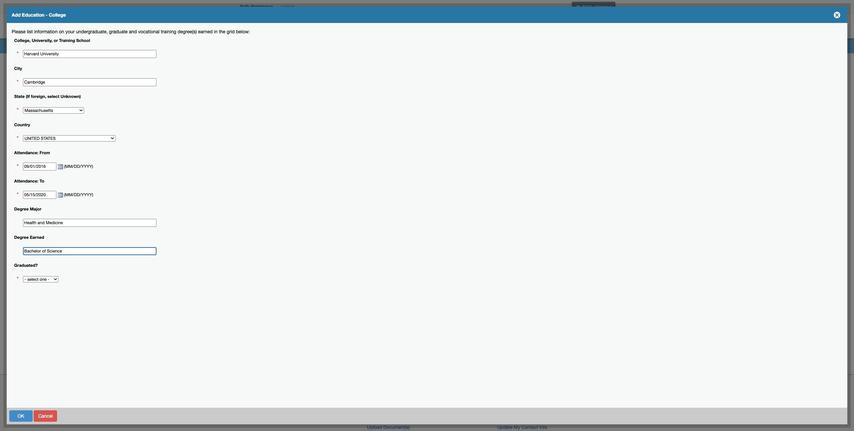 Task type: describe. For each thing, give the bounding box(es) containing it.
shopping cart image
[[576, 5, 580, 9]]

delete this row image
[[151, 86, 156, 91]]



Task type: vqa. For each thing, say whether or not it's contained in the screenshot.
Authorization
no



Task type: locate. For each thing, give the bounding box(es) containing it.
None text field
[[23, 50, 156, 58], [23, 78, 156, 86], [23, 191, 56, 199], [23, 247, 156, 255], [23, 50, 156, 58], [23, 78, 156, 86], [23, 191, 56, 199], [23, 247, 156, 255]]

close window image
[[832, 10, 842, 20], [832, 10, 842, 20]]

illinois department of financial and professional regulation image
[[237, 15, 389, 36]]

None image field
[[56, 165, 63, 170], [56, 193, 63, 198], [56, 165, 63, 170], [56, 193, 63, 198]]

None text field
[[23, 163, 56, 171], [23, 219, 156, 227], [23, 163, 56, 171], [23, 219, 156, 227]]

None button
[[9, 411, 33, 422], [34, 411, 57, 422], [140, 411, 167, 422], [168, 411, 187, 422], [798, 411, 840, 422], [9, 411, 33, 422], [34, 411, 57, 422], [140, 411, 167, 422], [168, 411, 187, 422], [798, 411, 840, 422]]



